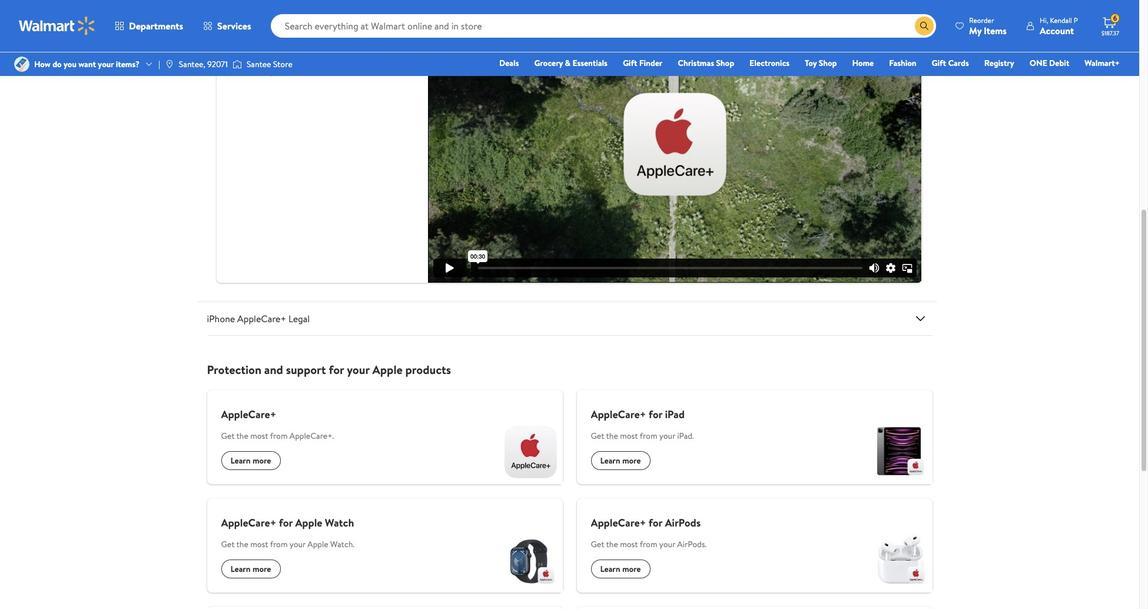 Task type: describe. For each thing, give the bounding box(es) containing it.
get the most from your airpods.
[[591, 536, 707, 547]]

your for get the most from your airpods.
[[660, 536, 676, 547]]

most for applecare+ for apple watch
[[250, 536, 268, 547]]

from for applecare+ for ipad
[[640, 427, 658, 439]]

santee store
[[247, 58, 293, 70]]

protection and support for your apple products
[[207, 359, 451, 375]]

learn more for applecare+ for airpods
[[601, 560, 641, 572]]

apple for products
[[373, 359, 403, 375]]

walmart+ link
[[1080, 57, 1126, 70]]

registry
[[985, 57, 1015, 69]]

get the most from your apple watch.
[[221, 536, 355, 547]]

learn more for applecare+ for ipad
[[601, 452, 641, 464]]

walmart+
[[1085, 57, 1121, 69]]

electronics
[[750, 57, 790, 69]]

for for applecare+ for ipad
[[649, 404, 663, 419]]

santee, 92071
[[179, 58, 228, 70]]

items?
[[116, 58, 140, 70]]

grocery & essentials
[[535, 57, 608, 69]]

christmas shop link
[[673, 57, 740, 70]]

reorder
[[970, 15, 995, 25]]

christmas shop
[[678, 57, 735, 69]]

applecare+ for airpods. get the most from your airpods. image
[[868, 525, 933, 590]]

from for applecare+ for apple watch
[[270, 536, 288, 547]]

get for applecare+
[[221, 427, 235, 439]]

protection
[[207, 359, 262, 375]]

get for applecare+ for apple watch
[[221, 536, 235, 547]]

iphone applecare+ legal
[[207, 309, 310, 322]]

one debit
[[1030, 57, 1070, 69]]

more for applecare+ for airpods
[[623, 560, 641, 572]]

add applecare+ to your cart when you purchase your new iphone.
[[226, 45, 405, 74]]

0 vertical spatial to
[[263, 12, 278, 35]]

applecare+ for applecare+
[[221, 404, 277, 419]]

reorder my items
[[970, 15, 1007, 37]]

how to buy
[[226, 12, 308, 35]]

Search search field
[[271, 14, 937, 38]]

applecare+ for apple watch. get the most from your apple watch. image
[[498, 525, 563, 590]]

iphone
[[207, 309, 235, 322]]

learn more for applecare+ for apple watch
[[231, 560, 271, 572]]

essentials
[[573, 57, 608, 69]]

learn more for applecare+
[[231, 452, 271, 464]]

ipad.
[[678, 427, 694, 439]]

purchase
[[226, 60, 267, 74]]

gift cards link
[[927, 57, 975, 70]]

grocery & essentials link
[[529, 57, 613, 70]]

registry link
[[980, 57, 1020, 70]]

1 vertical spatial apple
[[295, 513, 323, 527]]

for for applecare+ for apple watch
[[279, 513, 293, 527]]

walmart image
[[19, 16, 95, 35]]

the for applecare+ for ipad
[[607, 427, 618, 439]]

 image for santee store
[[233, 58, 242, 70]]

do
[[53, 58, 62, 70]]

home
[[853, 57, 874, 69]]

toy shop link
[[800, 57, 843, 70]]

applecare+ inside add applecare+ to your cart when you purchase your new iphone.
[[247, 45, 302, 60]]

 image for santee, 92071
[[165, 60, 174, 69]]

applecare+ for ipad
[[591, 404, 685, 419]]

learn for applecare+ for airpods
[[601, 560, 621, 572]]

cards
[[949, 57, 970, 69]]

applecare+.
[[290, 427, 334, 439]]

get the most from applecare+. image
[[498, 417, 563, 481]]

deals link
[[494, 57, 525, 70]]

one debit link
[[1025, 57, 1075, 70]]

applecare+ for apple watch
[[221, 513, 354, 527]]

and
[[264, 359, 283, 375]]

most for applecare+ for ipad
[[620, 427, 638, 439]]

account
[[1040, 24, 1075, 37]]

applecare+ for applecare+ for apple watch
[[221, 513, 277, 527]]

92071
[[207, 58, 228, 70]]

iphone applecare+ legal image
[[914, 309, 928, 323]]

for right support
[[329, 359, 344, 375]]

how do you want your items?
[[34, 58, 140, 70]]

debit
[[1050, 57, 1070, 69]]

6
[[1114, 13, 1118, 23]]

deals
[[500, 57, 519, 69]]

shop for toy shop
[[819, 57, 837, 69]]

apple for watch.
[[308, 536, 329, 547]]

items
[[984, 24, 1007, 37]]

services button
[[193, 12, 261, 40]]

from for applecare+
[[270, 427, 288, 439]]

home link
[[847, 57, 880, 70]]



Task type: locate. For each thing, give the bounding box(es) containing it.
your down applecare+ for apple watch
[[290, 536, 306, 547]]

learn more down the get the most from your airpods.
[[601, 560, 641, 572]]

applecare+ for ipad. get the most from your ipad. image
[[868, 417, 933, 481]]

your for how do you want your items?
[[98, 58, 114, 70]]

$187.37
[[1102, 29, 1120, 37]]

gift
[[623, 57, 638, 69], [932, 57, 947, 69]]

you right do
[[64, 58, 77, 70]]

1 gift from the left
[[623, 57, 638, 69]]

learn more down get the most from your apple watch.
[[231, 560, 271, 572]]

more down get the most from your ipad.
[[623, 452, 641, 464]]

your
[[317, 45, 338, 60], [98, 58, 114, 70], [270, 60, 290, 74], [347, 359, 370, 375], [660, 427, 676, 439], [290, 536, 306, 547], [660, 536, 676, 547]]

buy
[[282, 12, 308, 35]]

the for applecare+
[[237, 427, 248, 439]]

applecare+ down how to buy
[[247, 45, 302, 60]]

get for applecare+ for airpods
[[591, 536, 605, 547]]

&
[[565, 57, 571, 69]]

learn down get the most from your apple watch.
[[231, 560, 251, 572]]

more
[[253, 452, 271, 464], [623, 452, 641, 464], [253, 560, 271, 572], [623, 560, 641, 572]]

most for applecare+
[[250, 427, 268, 439]]

watch
[[325, 513, 354, 527]]

your left new
[[270, 60, 290, 74]]

applecare+ for applecare+ for ipad
[[591, 404, 647, 419]]

Walmart Site-Wide search field
[[271, 14, 937, 38]]

to right 'store'
[[305, 45, 314, 60]]

from for applecare+ for airpods
[[640, 536, 658, 547]]

most for applecare+ for airpods
[[620, 536, 638, 547]]

fashion link
[[884, 57, 922, 70]]

shop
[[717, 57, 735, 69], [819, 57, 837, 69]]

learn more button down get the most from your apple watch.
[[221, 557, 281, 576]]

christmas
[[678, 57, 715, 69]]

0 horizontal spatial shop
[[717, 57, 735, 69]]

the for applecare+ for airpods
[[607, 536, 618, 547]]

most
[[250, 427, 268, 439], [620, 427, 638, 439], [250, 536, 268, 547], [620, 536, 638, 547]]

1 horizontal spatial  image
[[233, 58, 242, 70]]

airpods
[[665, 513, 701, 527]]

learn more
[[231, 452, 271, 464], [601, 452, 641, 464], [231, 560, 271, 572], [601, 560, 641, 572]]

1 horizontal spatial shop
[[819, 57, 837, 69]]

gift for gift cards
[[932, 57, 947, 69]]

0 horizontal spatial how
[[34, 58, 51, 70]]

new
[[293, 60, 311, 74]]

for up the get the most from your airpods.
[[649, 513, 663, 527]]

gift inside gift cards link
[[932, 57, 947, 69]]

your left cart
[[317, 45, 338, 60]]

most left applecare+. at bottom left
[[250, 427, 268, 439]]

how for how to buy
[[226, 12, 259, 35]]

more for applecare+
[[253, 452, 271, 464]]

shop right toy
[[819, 57, 837, 69]]

0 horizontal spatial gift
[[623, 57, 638, 69]]

applecare+ up get the most from applecare+.
[[221, 404, 277, 419]]

the
[[237, 427, 248, 439], [607, 427, 618, 439], [237, 536, 248, 547], [607, 536, 618, 547]]

1 vertical spatial how
[[34, 58, 51, 70]]

1 horizontal spatial how
[[226, 12, 259, 35]]

applecare+ for airpods
[[591, 513, 701, 527]]

airpods.
[[678, 536, 707, 547]]

1 horizontal spatial to
[[305, 45, 314, 60]]

get for applecare+ for ipad
[[591, 427, 605, 439]]

you
[[388, 45, 405, 60], [64, 58, 77, 70]]

santee,
[[179, 58, 205, 70]]

want
[[78, 58, 96, 70]]

electronics link
[[745, 57, 795, 70]]

when
[[361, 45, 386, 60]]

1 horizontal spatial gift
[[932, 57, 947, 69]]

2 vertical spatial apple
[[308, 536, 329, 547]]

more down get the most from your apple watch.
[[253, 560, 271, 572]]

applecare+ up get the most from your apple watch.
[[221, 513, 277, 527]]

most down applecare+ for ipad
[[620, 427, 638, 439]]

legal
[[289, 309, 310, 322]]

your left the airpods. on the bottom right of the page
[[660, 536, 676, 547]]

0 horizontal spatial you
[[64, 58, 77, 70]]

toy shop
[[805, 57, 837, 69]]

departments button
[[105, 12, 193, 40]]

learn down get the most from applecare+.
[[231, 452, 251, 464]]

learn down get the most from your ipad.
[[601, 452, 621, 464]]

fashion
[[890, 57, 917, 69]]

hi,
[[1040, 15, 1049, 25]]

your for get the most from your apple watch.
[[290, 536, 306, 547]]

gift cards
[[932, 57, 970, 69]]

apple
[[373, 359, 403, 375], [295, 513, 323, 527], [308, 536, 329, 547]]

for for applecare+ for airpods
[[649, 513, 663, 527]]

applecare+ for applecare+ for airpods
[[591, 513, 647, 527]]

cart
[[340, 45, 359, 60]]

1 shop from the left
[[717, 57, 735, 69]]

my
[[970, 24, 982, 37]]

2 shop from the left
[[819, 57, 837, 69]]

the for applecare+ for apple watch
[[237, 536, 248, 547]]

learn
[[231, 452, 251, 464], [601, 452, 621, 464], [231, 560, 251, 572], [601, 560, 621, 572]]

how left do
[[34, 58, 51, 70]]

gift left finder
[[623, 57, 638, 69]]

how up add
[[226, 12, 259, 35]]

learn more down get the most from applecare+.
[[231, 452, 271, 464]]

p
[[1074, 15, 1079, 25]]

 image right "92071"
[[233, 58, 242, 70]]

one
[[1030, 57, 1048, 69]]

most down applecare+ for apple watch
[[250, 536, 268, 547]]

get the most from your ipad.
[[591, 427, 694, 439]]

from down applecare+ for airpods
[[640, 536, 658, 547]]

to inside add applecare+ to your cart when you purchase your new iphone.
[[305, 45, 314, 60]]

finder
[[640, 57, 663, 69]]

services
[[217, 19, 251, 32]]

learn more button for applecare+ for ipad
[[591, 448, 651, 467]]

1 horizontal spatial you
[[388, 45, 405, 60]]

your right the want
[[98, 58, 114, 70]]

learn for applecare+ for ipad
[[601, 452, 621, 464]]

hi, kendall p account
[[1040, 15, 1079, 37]]

gift finder
[[623, 57, 663, 69]]

grocery
[[535, 57, 563, 69]]

get the most from applecare+.
[[221, 427, 334, 439]]

from down applecare+ for apple watch
[[270, 536, 288, 547]]

your for get the most from your ipad.
[[660, 427, 676, 439]]

how for how do you want your items?
[[34, 58, 51, 70]]

applecare+
[[247, 45, 302, 60], [237, 309, 286, 322], [221, 404, 277, 419], [591, 404, 647, 419], [221, 513, 277, 527], [591, 513, 647, 527]]

more for applecare+ for apple watch
[[253, 560, 271, 572]]

apple left products
[[373, 359, 403, 375]]

shop right the christmas
[[717, 57, 735, 69]]

your left ipad.
[[660, 427, 676, 439]]

products
[[406, 359, 451, 375]]

learn more button
[[221, 448, 281, 467], [591, 448, 651, 467], [221, 557, 281, 576], [591, 557, 651, 576]]

learn for applecare+ for apple watch
[[231, 560, 251, 572]]

applecare+ left legal
[[237, 309, 286, 322]]

gift for gift finder
[[623, 57, 638, 69]]

applecare+ up the get the most from your airpods.
[[591, 513, 647, 527]]

get
[[221, 427, 235, 439], [591, 427, 605, 439], [221, 536, 235, 547], [591, 536, 605, 547]]

kendall
[[1051, 15, 1073, 25]]

you inside add applecare+ to your cart when you purchase your new iphone.
[[388, 45, 405, 60]]

for up get the most from your apple watch.
[[279, 513, 293, 527]]

learn more button for applecare+ for airpods
[[591, 557, 651, 576]]

applecare+ up get the most from your ipad.
[[591, 404, 647, 419]]

more down the get the most from your airpods.
[[623, 560, 641, 572]]

apple left watch.
[[308, 536, 329, 547]]

learn more button down get the most from applecare+.
[[221, 448, 281, 467]]

0 horizontal spatial to
[[263, 12, 278, 35]]

learn more button down the get the most from your airpods.
[[591, 557, 651, 576]]

learn more button down get the most from your ipad.
[[591, 448, 651, 467]]

for
[[329, 359, 344, 375], [649, 404, 663, 419], [279, 513, 293, 527], [649, 513, 663, 527]]

from left applecare+. at bottom left
[[270, 427, 288, 439]]

 image
[[14, 57, 29, 72]]

support
[[286, 359, 326, 375]]

6 $187.37
[[1102, 13, 1120, 37]]

to
[[263, 12, 278, 35], [305, 45, 314, 60]]

search icon image
[[920, 21, 930, 31]]

toy
[[805, 57, 817, 69]]

for left ipad
[[649, 404, 663, 419]]

shop for christmas shop
[[717, 57, 735, 69]]

most down applecare+ for airpods
[[620, 536, 638, 547]]

gift inside gift finder link
[[623, 57, 638, 69]]

0 vertical spatial how
[[226, 12, 259, 35]]

gift left cards
[[932, 57, 947, 69]]

your for protection and support for your apple products
[[347, 359, 370, 375]]

 image
[[233, 58, 242, 70], [165, 60, 174, 69]]

you right when
[[388, 45, 405, 60]]

apple up get the most from your apple watch.
[[295, 513, 323, 527]]

2 gift from the left
[[932, 57, 947, 69]]

from down applecare+ for ipad
[[640, 427, 658, 439]]

more for applecare+ for ipad
[[623, 452, 641, 464]]

learn more button for applecare+ for apple watch
[[221, 557, 281, 576]]

add
[[226, 45, 245, 60]]

gift finder link
[[618, 57, 668, 70]]

to left buy in the left of the page
[[263, 12, 278, 35]]

0 horizontal spatial  image
[[165, 60, 174, 69]]

learn down the get the most from your airpods.
[[601, 560, 621, 572]]

learn more down get the most from your ipad.
[[601, 452, 641, 464]]

watch.
[[331, 536, 355, 547]]

learn more button for applecare+
[[221, 448, 281, 467]]

ipad
[[665, 404, 685, 419]]

0 vertical spatial apple
[[373, 359, 403, 375]]

departments
[[129, 19, 183, 32]]

santee
[[247, 58, 271, 70]]

learn for applecare+
[[231, 452, 251, 464]]

store
[[273, 58, 293, 70]]

more down get the most from applecare+.
[[253, 452, 271, 464]]

iphone.
[[314, 60, 348, 74]]

 image right |
[[165, 60, 174, 69]]

your right support
[[347, 359, 370, 375]]

1 vertical spatial to
[[305, 45, 314, 60]]

|
[[158, 58, 160, 70]]



Task type: vqa. For each thing, say whether or not it's contained in the screenshot.
REORDER MY ITEMS
yes



